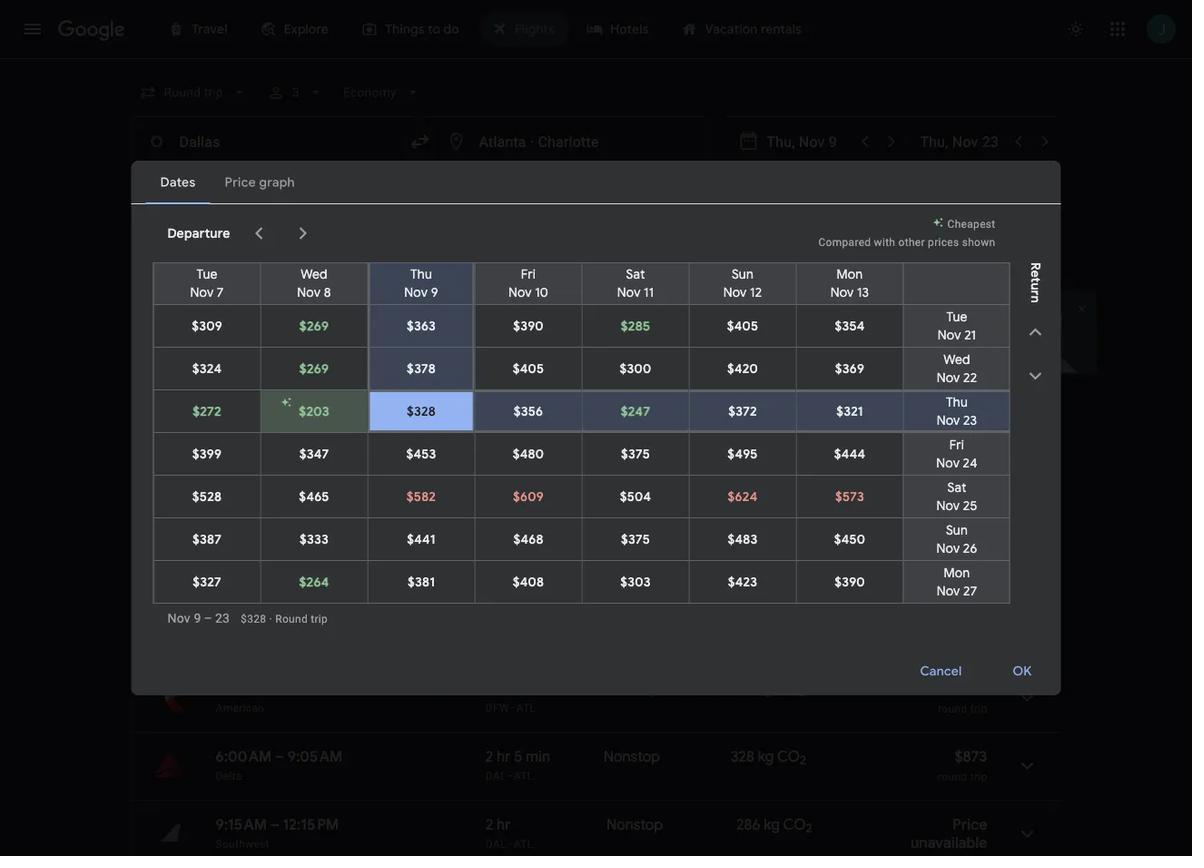 Task type: vqa. For each thing, say whether or not it's contained in the screenshot.


Task type: describe. For each thing, give the bounding box(es) containing it.
google
[[298, 345, 339, 360]]

$203 inside button
[[299, 403, 329, 420]]

1 vertical spatial price
[[222, 429, 247, 442]]

date grid button
[[801, 248, 919, 281]]

pays
[[342, 345, 369, 360]]

sun nov 12
[[724, 266, 763, 301]]

2 and from the left
[[705, 429, 724, 442]]

nonstop flight. element for 2 hr 12 min
[[604, 680, 661, 701]]

2 inside 216 kg co 2
[[798, 549, 805, 564]]

6:00 am
[[216, 748, 272, 766]]

1 $375 button from the top
[[583, 433, 689, 475]]

price for price guarantee
[[197, 321, 232, 340]]

Departure time: 6:10 AM. text field
[[216, 611, 268, 630]]

total duration 2 hr 15 min. element
[[486, 543, 604, 565]]

0 vertical spatial prices
[[929, 236, 960, 249]]

5
[[514, 748, 523, 766]]

· for atlanta
[[531, 133, 535, 150]]

unavailable
[[911, 834, 988, 853]]

Departure time: 8:21 AM. text field
[[216, 680, 266, 698]]

co for 286 kg co 2
[[784, 816, 806, 834]]

atl for 19
[[517, 497, 536, 510]]

$363 button
[[370, 305, 473, 347]]

hr for 15
[[497, 543, 511, 562]]

– inside 2 hr 19 min dfw – atl
[[509, 497, 517, 510]]

include
[[401, 429, 438, 442]]

leaves dallas/fort worth international airport at 5:35 pm on thursday, november 9 and arrives at hartsfield-jackson atlanta international airport at 8:54 pm on thursday, november 9. element
[[216, 475, 337, 494]]

$381 button
[[368, 561, 475, 603]]

– right $328 text box
[[272, 611, 281, 630]]

all filters
[[166, 181, 219, 197]]

nov inside mon nov 13
[[831, 284, 854, 301]]

nonstop flight. element for 2 hr 15 min
[[604, 543, 661, 565]]

atlanta · charlotte
[[479, 133, 599, 150]]

$444
[[835, 446, 866, 462]]

Arrival time: 1:35 PM. text field
[[284, 611, 334, 630]]

$453 button
[[368, 433, 475, 475]]

+
[[517, 429, 523, 442]]

nov inside wed nov 8
[[297, 284, 321, 301]]

atl inside the 2 hr 15 min – atl
[[517, 566, 536, 578]]

$328 · round trip
[[241, 613, 328, 626]]

stops button
[[241, 174, 317, 204]]

nov inside "sat nov 11"
[[618, 284, 641, 301]]

$372 button
[[690, 392, 796, 431]]

Departure text field
[[767, 117, 851, 166]]

sort by:
[[986, 427, 1033, 443]]

sat inside the tue nov 21 wed nov 22 thu nov 23 fri nov 24 sat nov 25 sun nov 26 mon nov 27
[[948, 480, 967, 496]]

nonstop flight. element for 2 hr
[[607, 816, 663, 837]]

track prices
[[162, 251, 236, 267]]

19
[[514, 475, 528, 494]]

2 inside 2 hr 19 min dfw – atl
[[486, 475, 494, 494]]

2 inside 314 kg co 2
[[799, 685, 805, 701]]

difference
[[419, 345, 477, 360]]

$441 button
[[368, 519, 475, 561]]

2 inside 2 hr 12 min dfw – atl
[[486, 680, 494, 698]]

sort by: button
[[978, 419, 1062, 452]]

charges
[[661, 429, 702, 442]]

$465
[[299, 489, 329, 505]]

price graph button
[[927, 248, 1058, 281]]

nov left 23
[[937, 412, 961, 429]]

– inside 2 hr 12 min dfw – atl
[[509, 702, 517, 715]]

12 for hr
[[514, 680, 528, 698]]

$582
[[407, 489, 436, 505]]

$321 button
[[797, 392, 904, 431]]

6:00 am – 9:05 am delta
[[216, 748, 343, 783]]

ok
[[1013, 664, 1033, 680]]

0 horizontal spatial $328
[[241, 613, 266, 626]]

price for price unavailable
[[953, 816, 988, 834]]

scroll down image
[[1025, 365, 1047, 387]]

sat inside "sat nov 11"
[[626, 266, 646, 283]]

0 horizontal spatial 9 – 23
[[194, 611, 230, 626]]

– inside "2 hr 5 min dal – atl"
[[507, 770, 514, 783]]

nov down $327 button
[[168, 611, 191, 626]]

$405 for left $405 button
[[513, 361, 544, 377]]

adults.
[[578, 429, 612, 442]]

total duration 2 hr 19 min. element
[[486, 475, 604, 497]]

thu inside thu nov 9
[[411, 266, 432, 283]]

11:33 am
[[282, 680, 339, 698]]

hr for 19
[[497, 475, 511, 494]]

– inside 5:35 pm – 8:54 pm frontier
[[272, 475, 281, 494]]

0 vertical spatial $405 button
[[690, 305, 796, 347]]

1 vertical spatial nov 9 – 23
[[168, 611, 230, 626]]

$420 button
[[690, 348, 796, 390]]

$789 round trip
[[939, 680, 988, 715]]

total duration 2 hr 12 min. element
[[486, 680, 604, 701]]

southwest
[[216, 838, 270, 851]]

round trip for $328
[[939, 498, 988, 511]]

0 vertical spatial $390
[[513, 318, 544, 334]]

$528
[[192, 489, 222, 505]]

5:35 pm – 8:54 pm frontier
[[216, 475, 337, 510]]

compared
[[819, 236, 872, 249]]

$285
[[621, 318, 651, 334]]

$480 button
[[476, 433, 582, 475]]

11
[[644, 284, 654, 301]]

0 horizontal spatial $405 button
[[476, 348, 582, 390]]

filters
[[184, 181, 219, 197]]

nov left the 25
[[937, 498, 961, 514]]

u
[[1028, 283, 1044, 291]]

1 horizontal spatial $390
[[835, 574, 866, 591]]

nov left 22
[[937, 370, 961, 386]]

2 inside the 2 hr dal – atl
[[486, 816, 494, 834]]

$423 button
[[690, 561, 796, 603]]

nov left 24
[[937, 455, 960, 472]]

for
[[197, 345, 216, 360]]

12 for nov
[[750, 284, 763, 301]]

$372
[[729, 403, 758, 420]]

$375 for 1st $375 button from the top
[[621, 446, 651, 462]]

atl for 12
[[517, 702, 536, 715]]

nov left 26
[[937, 541, 961, 557]]

optional
[[615, 429, 658, 442]]

trip down $328 text field
[[971, 498, 988, 511]]

flights,
[[255, 345, 294, 360]]

leaves dallas love field airport at 6:00 am on thursday, november 9 and arrives at hartsfield-jackson atlanta international airport at 9:05 am on thursday, november 9. element
[[216, 748, 343, 766]]

6:10 am
[[216, 611, 268, 630]]

2 inside "328 kg co 2"
[[800, 753, 807, 769]]

by:
[[1014, 427, 1033, 443]]

round inside $873 round trip
[[939, 771, 968, 784]]

scroll up image
[[1025, 322, 1047, 344]]

314 kg co 2
[[731, 680, 805, 701]]

9 – 23 inside the find the best price region
[[295, 251, 329, 267]]

nov inside sun nov 12
[[724, 284, 747, 301]]

9:05 am
[[288, 748, 343, 766]]

– inside the 2 hr 15 min – atl
[[509, 566, 517, 578]]

delta
[[216, 770, 242, 783]]

2 fees from the left
[[749, 429, 771, 442]]

– inside 6:00 am – 9:05 am delta
[[275, 748, 284, 766]]

dfw for 2 hr 12 min
[[486, 702, 509, 715]]

Departure time: 6:03 PM. text field
[[216, 543, 269, 562]]

27
[[964, 583, 978, 600]]

12:15 pm
[[283, 816, 339, 834]]

travel
[[808, 303, 843, 318]]

$328 for $328 button at left
[[407, 403, 436, 420]]

on
[[206, 429, 219, 442]]

nov inside travel nov 8 – 23 for $203 change dates
[[847, 303, 870, 318]]

$375 for 1st $375 button from the bottom of the page
[[621, 531, 651, 548]]

Return text field
[[921, 117, 1004, 166]]

2 hr 5 min dal – atl
[[486, 748, 551, 783]]

$356
[[514, 403, 544, 420]]

nov left the 27
[[937, 583, 961, 600]]

$504 button
[[583, 476, 689, 518]]

dal inside "2 hr 5 min dal – atl"
[[486, 770, 507, 783]]

2 inside '286 kg co 2'
[[806, 821, 813, 837]]

shown
[[963, 236, 996, 249]]

873 US dollars text field
[[955, 748, 988, 766]]

$247
[[621, 403, 651, 420]]

$324 button
[[154, 348, 260, 390]]

$453
[[407, 446, 437, 462]]

swap origin and destination. image
[[409, 131, 431, 153]]

kg for 216
[[756, 543, 772, 562]]

convenience
[[272, 429, 336, 442]]

$269 for second $269 button from the top of the page
[[300, 361, 329, 377]]

total duration 2 hr. element
[[486, 816, 607, 837]]

$405 for top $405 button
[[727, 318, 759, 334]]

trip right round
[[311, 613, 328, 626]]

0 vertical spatial $390 button
[[476, 305, 582, 347]]

round
[[275, 613, 308, 626]]

6:03 pm – 9:18 pm spirit
[[216, 543, 335, 578]]

frontier
[[216, 497, 255, 510]]

2 hr 12 min dfw – atl
[[486, 680, 556, 715]]

nov inside fri nov 10
[[509, 284, 532, 301]]

passenger assistance button
[[831, 429, 943, 442]]

$483
[[728, 531, 758, 548]]

sun inside sun nov 12
[[732, 266, 754, 283]]

8:54 pm
[[284, 475, 337, 494]]

for inside travel nov 8 – 23 for $203 change dates
[[912, 303, 929, 318]]

$269 for first $269 button from the top of the page
[[300, 318, 329, 334]]

leaves dallas/fort worth international airport at 6:10 am on thursday, november 9 and arrives at hartsfield-jackson atlanta international airport at 1:35 pm on thursday, november 9. element
[[216, 611, 334, 630]]

prices inside the find the best price region
[[199, 251, 236, 267]]

with
[[875, 236, 896, 249]]

r
[[1028, 263, 1044, 270]]

$378 button
[[370, 348, 473, 390]]

$309
[[192, 318, 222, 334]]

$333 button
[[261, 519, 368, 561]]

$321
[[837, 403, 864, 420]]

grid
[[880, 256, 904, 273]]

Arrival time: 9:05 AM. text field
[[288, 748, 343, 766]]

nonstop flight. element for 2 hr 19 min
[[604, 475, 661, 497]]

1 and from the left
[[250, 429, 269, 442]]

$300 button
[[583, 348, 689, 390]]

286
[[737, 816, 761, 834]]

21
[[965, 327, 977, 343]]

leaves dallas/fort worth international airport at 6:03 pm on thursday, november 9 and arrives at hartsfield-jackson atlanta international airport at 9:18 pm on thursday, november 9. element
[[216, 543, 335, 562]]

thu inside the tue nov 21 wed nov 22 thu nov 23 fri nov 24 sat nov 25 sun nov 26 mon nov 27
[[947, 394, 969, 411]]

– inside the 2 hr dal – atl
[[507, 838, 514, 851]]

$873 round trip
[[939, 748, 988, 784]]

kg for 286
[[764, 816, 780, 834]]

date
[[848, 256, 877, 273]]

mon inside mon nov 13
[[837, 266, 863, 283]]



Task type: locate. For each thing, give the bounding box(es) containing it.
1 vertical spatial 9 – 23
[[194, 611, 230, 626]]

1 round from the top
[[939, 498, 968, 511]]

1 horizontal spatial price
[[514, 345, 542, 360]]

2 right 286 on the bottom right of the page
[[806, 821, 813, 837]]

9 – 23 down scroll right image
[[295, 251, 329, 267]]

0 vertical spatial nov 9 – 23
[[267, 251, 329, 267]]

0 horizontal spatial $390
[[513, 318, 544, 334]]

wed inside the tue nov 21 wed nov 22 thu nov 23 fri nov 24 sat nov 25 sun nov 26 mon nov 27
[[944, 352, 971, 368]]

0 horizontal spatial the
[[397, 345, 415, 360]]

hr left the 15
[[497, 543, 511, 562]]

22
[[964, 370, 978, 386]]

round inside $789 round trip
[[939, 703, 968, 715]]

0 vertical spatial this price for this flight doesn't include overhead bin access. if you need a carry-on bag, use the bags filter to update prices. image
[[934, 473, 955, 495]]

nov up the $420 button
[[724, 284, 747, 301]]

sat up 11
[[626, 266, 646, 283]]

2 dfw from the top
[[486, 702, 509, 715]]

1 horizontal spatial sun
[[947, 522, 969, 539]]

1 this price for this flight doesn't include overhead bin access. if you need a carry-on bag, use the bags filter to update prices. image from the top
[[934, 473, 955, 495]]

1 vertical spatial prices
[[199, 251, 236, 267]]

$269 button
[[261, 305, 368, 347], [261, 348, 368, 390]]

co for 216 kg co 2
[[775, 543, 798, 562]]

bag fees button
[[727, 429, 771, 442]]

1 $269 from the top
[[300, 318, 329, 334]]

prices left learn more about tracked prices image
[[199, 251, 236, 267]]

scroll left image
[[248, 223, 270, 244]]

0 vertical spatial ·
[[531, 133, 535, 150]]

min up total duration 2 hr 5 min. element
[[531, 680, 556, 698]]

0 horizontal spatial you
[[373, 345, 393, 360]]

– left 9:18 pm
[[273, 543, 282, 562]]

2 round from the top
[[939, 566, 968, 579]]

$381
[[408, 574, 435, 591]]

Departure time: 6:00 AM. text field
[[216, 748, 272, 766]]

1 horizontal spatial you
[[613, 345, 634, 360]]

– right 9:15 am
[[271, 816, 280, 834]]

12 up the $420 button
[[750, 284, 763, 301]]

0 vertical spatial fri
[[521, 266, 536, 283]]

1 vertical spatial fri
[[950, 437, 965, 453]]

change dates button
[[808, 344, 933, 362]]

nov left 7
[[190, 284, 214, 301]]

0 horizontal spatial 12
[[514, 680, 528, 698]]

thu up 23
[[947, 394, 969, 411]]

$303
[[621, 574, 651, 591]]

min inside "2 hr 5 min dal – atl"
[[526, 748, 551, 766]]

1 dfw from the top
[[486, 497, 509, 510]]

$405 button up $420
[[690, 305, 796, 347]]

1 horizontal spatial fees
[[749, 429, 771, 442]]

$405 button up $356 button
[[476, 348, 582, 390]]

233 kg co
[[731, 475, 800, 494]]

1 horizontal spatial prices
[[929, 236, 960, 249]]

tue nov 21 wed nov 22 thu nov 23 fri nov 24 sat nov 25 sun nov 26 mon nov 27
[[937, 309, 978, 600]]

$423
[[728, 574, 758, 591]]

2 $269 button from the top
[[261, 348, 368, 390]]

1 hr from the top
[[497, 475, 511, 494]]

round trip for $359
[[939, 566, 988, 579]]

price inside price unavailable
[[953, 816, 988, 834]]

1 the from the left
[[397, 345, 415, 360]]

$203 down the travel
[[808, 322, 838, 337]]

nonstop for 2 hr 12 min
[[604, 680, 661, 698]]

price up for
[[197, 321, 232, 340]]

$390
[[513, 318, 544, 334], [835, 574, 866, 591]]

price for price graph
[[974, 256, 1005, 273]]

close image
[[1075, 302, 1090, 317]]

2 horizontal spatial $328
[[955, 475, 988, 494]]

best departing flights
[[131, 402, 314, 425]]

359 US dollars text field
[[955, 543, 988, 562]]

0 vertical spatial 9 – 23
[[295, 251, 329, 267]]

0 horizontal spatial fri
[[521, 266, 536, 283]]

1 horizontal spatial 9 – 23
[[295, 251, 329, 267]]

hr for 5
[[497, 748, 511, 766]]

fri up 24
[[950, 437, 965, 453]]

round trip down $328 text field
[[939, 498, 988, 511]]

kg for 233
[[758, 475, 774, 494]]

1 horizontal spatial 3
[[568, 429, 575, 442]]

and down flights
[[250, 429, 269, 442]]

0 vertical spatial $375
[[621, 446, 651, 462]]

nonstop flight. element for 2 hr 5 min
[[604, 748, 661, 769]]

$405 up $356 button
[[513, 361, 544, 377]]

based
[[172, 429, 203, 442]]

nov 9 – 23 inside the find the best price region
[[267, 251, 329, 267]]

411 US dollars text field
[[959, 611, 988, 630]]

nov down 13 at the top right
[[847, 303, 870, 318]]

· right $328 text box
[[269, 613, 273, 626]]

min for 2 hr 19 min
[[532, 475, 556, 494]]

Arrival time: 12:15 PM. text field
[[283, 816, 339, 834]]

dfw down total duration 2 hr 12 min. element
[[486, 702, 509, 715]]

round down $328 text field
[[939, 498, 968, 511]]

– right "5:35 pm"
[[272, 475, 281, 494]]

2 round trip from the top
[[939, 566, 988, 579]]

min for 2 hr 12 min
[[531, 680, 556, 698]]

12 inside sun nov 12
[[750, 284, 763, 301]]

789 US dollars text field
[[955, 680, 988, 698]]

0 horizontal spatial 3
[[292, 85, 300, 100]]

$390 down the '10'
[[513, 318, 544, 334]]

$369
[[836, 361, 865, 377]]

fees right bag
[[749, 429, 771, 442]]

hr for dal
[[497, 816, 511, 834]]

atl down the 15
[[517, 566, 536, 578]]

1 vertical spatial $405 button
[[476, 348, 582, 390]]

0 horizontal spatial thu
[[411, 266, 432, 283]]

1 vertical spatial dal
[[486, 838, 507, 851]]

hr inside "2 hr 5 min dal – atl"
[[497, 748, 511, 766]]

kg right the "328"
[[758, 748, 774, 766]]

$495 button
[[690, 433, 796, 475]]

the up $378
[[397, 345, 415, 360]]

dates
[[859, 345, 893, 361]]

wed nov 8
[[297, 266, 331, 301]]

and
[[250, 429, 269, 442], [705, 429, 724, 442]]

328 US dollars text field
[[955, 475, 988, 494]]

n
[[1028, 296, 1044, 304]]

$582 button
[[368, 476, 475, 518]]

hr inside the 2 hr dal – atl
[[497, 816, 511, 834]]

3 round from the top
[[939, 703, 968, 715]]

dfw inside 2 hr 19 min dfw – atl
[[486, 497, 509, 510]]

price left drops
[[514, 345, 542, 360]]

co inside "328 kg co 2"
[[778, 748, 800, 766]]

track
[[162, 251, 195, 267]]

atl inside 2 hr 19 min dfw – atl
[[517, 497, 536, 510]]

min right the 15
[[532, 543, 556, 562]]

$375 button down $504 button
[[583, 519, 689, 561]]

0 horizontal spatial sat
[[626, 266, 646, 283]]

tue nov 7
[[190, 266, 224, 301]]

1 vertical spatial dfw
[[486, 702, 509, 715]]

$264 button
[[261, 561, 368, 603]]

1 vertical spatial thu
[[947, 394, 969, 411]]

for
[[912, 303, 929, 318], [551, 429, 565, 442]]

learn more about ranking image
[[339, 427, 356, 444]]

this price for this flight doesn't include overhead bin access. if you need a carry-on bag, use the bags filter to update prices. image down 'assistance'
[[934, 473, 955, 495]]

10
[[535, 284, 549, 301]]

ranked based on price and convenience
[[131, 429, 336, 442]]

dfw inside 2 hr 12 min dfw – atl
[[486, 702, 509, 715]]

– inside 8:21 am – 11:33 am american
[[270, 680, 279, 698]]

4 hr from the top
[[497, 748, 511, 766]]

9 – 23 down $327 button
[[194, 611, 230, 626]]

best departing flights main content
[[131, 248, 1117, 857]]

0 horizontal spatial $405
[[513, 361, 544, 377]]

sun inside the tue nov 21 wed nov 22 thu nov 23 fri nov 24 sat nov 25 sun nov 26 mon nov 27
[[947, 522, 969, 539]]

$408
[[513, 574, 544, 591]]

departure
[[168, 225, 230, 242]]

co right 314
[[776, 680, 799, 698]]

trip down the $789 text box
[[971, 703, 988, 715]]

atl inside 2 hr 12 min dfw – atl
[[517, 702, 536, 715]]

and left bag
[[705, 429, 724, 442]]

wed
[[301, 266, 328, 283], [944, 352, 971, 368]]

fri nov 10
[[509, 266, 549, 301]]

1 vertical spatial mon
[[945, 565, 971, 581]]

nonstop for 2 hr 15 min
[[604, 543, 661, 562]]

r e t u r n
[[1028, 263, 1044, 304]]

1 vertical spatial sun
[[947, 522, 969, 539]]

0 vertical spatial dal
[[486, 770, 507, 783]]

1 fees from the left
[[526, 429, 548, 442]]

$359
[[955, 543, 988, 562]]

min inside the 2 hr 15 min – atl
[[532, 543, 556, 562]]

2 hr dal – atl
[[486, 816, 534, 851]]

kg inside 314 kg co 2
[[757, 680, 773, 698]]

0 vertical spatial $328
[[407, 403, 436, 420]]

kg inside '286 kg co 2'
[[764, 816, 780, 834]]

min inside 2 hr 19 min dfw – atl
[[532, 475, 556, 494]]

price inside button
[[974, 256, 1005, 273]]

2 right the '216'
[[798, 549, 805, 564]]

2 this price for this flight doesn't include overhead bin access. if you need a carry-on bag, use the bags filter to update prices. image from the top
[[934, 541, 955, 563]]

1 dal from the top
[[486, 770, 507, 783]]

– inside 6:03 pm – 9:18 pm spirit
[[273, 543, 282, 562]]

1 horizontal spatial wed
[[944, 352, 971, 368]]

Arrival time: 8:54 PM. text field
[[284, 475, 337, 494]]

0 horizontal spatial $203
[[299, 403, 329, 420]]

$354 button
[[797, 305, 904, 347]]

New feature text field
[[312, 322, 352, 340]]

hr inside 2 hr 19 min dfw – atl
[[497, 475, 511, 494]]

2 dal from the top
[[486, 838, 507, 851]]

0 horizontal spatial price
[[222, 429, 247, 442]]

$444 button
[[797, 433, 904, 475]]

round up the 27
[[939, 566, 968, 579]]

co for 314 kg co 2
[[776, 680, 799, 698]]

dfw for 2 hr 19 min
[[486, 497, 509, 510]]

0 vertical spatial 12
[[750, 284, 763, 301]]

0 vertical spatial $269
[[300, 318, 329, 334]]

2 $269 from the top
[[300, 361, 329, 377]]

1 horizontal spatial 12
[[750, 284, 763, 301]]

nov left 21 on the top right
[[938, 327, 962, 343]]

fri up the '10'
[[521, 266, 536, 283]]

1 horizontal spatial $328
[[407, 403, 436, 420]]

co inside 314 kg co 2
[[776, 680, 799, 698]]

2 hr from the top
[[497, 543, 511, 562]]

1 vertical spatial $269 button
[[261, 348, 368, 390]]

1 vertical spatial $203
[[299, 403, 329, 420]]

2 down "2 hr 5 min dal – atl"
[[486, 816, 494, 834]]

nov left the '10'
[[509, 284, 532, 301]]

wed inside wed nov 8
[[301, 266, 328, 283]]

$390 down the "$450" button
[[835, 574, 866, 591]]

0 vertical spatial sat
[[626, 266, 646, 283]]

– down total duration 2 hr 5 min. element
[[507, 770, 514, 783]]

$203 up convenience
[[299, 403, 329, 420]]

taxes
[[486, 429, 514, 442]]

2 the from the left
[[492, 345, 510, 360]]

328 US dollars text field
[[241, 613, 266, 626]]

– down total duration 2 hr 12 min. element
[[509, 702, 517, 715]]

kg inside "328 kg co 2"
[[758, 748, 774, 766]]

$411
[[959, 611, 988, 630]]

nov inside thu nov 9
[[405, 284, 428, 301]]

you up "$300"
[[613, 345, 634, 360]]

this price for this flight doesn't include overhead bin access. if you need a carry-on bag, use the bags filter to update prices. image for $328
[[934, 473, 955, 495]]

sat
[[626, 266, 646, 283], [948, 480, 967, 496]]

all filters button
[[131, 174, 234, 204]]

$390 button down the "$450" button
[[797, 561, 904, 603]]

$387 button
[[154, 519, 260, 561]]

1 horizontal spatial ·
[[531, 133, 535, 150]]

1 horizontal spatial and
[[705, 429, 724, 442]]

kg inside 216 kg co 2
[[756, 543, 772, 562]]

9 – 23
[[295, 251, 329, 267], [194, 611, 230, 626]]

0 vertical spatial thu
[[411, 266, 432, 283]]

$309 button
[[154, 305, 260, 347]]

– inside 9:15 am – 12:15 pm southwest
[[271, 816, 280, 834]]

min for 2 hr 15 min
[[532, 543, 556, 562]]

2 right the "328"
[[800, 753, 807, 769]]

3 inside popup button
[[292, 85, 300, 100]]

0 horizontal spatial for
[[551, 429, 565, 442]]

scroll right image
[[292, 223, 314, 244]]

1 $375 from the top
[[621, 446, 651, 462]]

find the best price region
[[131, 248, 1117, 374]]

kg for 328
[[758, 748, 774, 766]]

total duration 2 hr 5 min. element
[[486, 748, 604, 769]]

tue inside the tue nov 21 wed nov 22 thu nov 23 fri nov 24 sat nov 25 sun nov 26 mon nov 27
[[947, 309, 968, 325]]

4 round from the top
[[939, 771, 968, 784]]

passenger
[[831, 429, 885, 442]]

all
[[166, 181, 181, 197]]

$333
[[300, 531, 329, 548]]

1 horizontal spatial for
[[912, 303, 929, 318]]

dal down total duration 2 hr. element
[[486, 838, 507, 851]]

co right 233 on the right bottom of the page
[[777, 475, 800, 494]]

2 $375 button from the top
[[583, 519, 689, 561]]

$269 up google at the left top of the page
[[300, 318, 329, 334]]

prices include required taxes + fees for 3 adults. optional charges and bag fees may apply. passenger assistance
[[366, 429, 943, 442]]

1 horizontal spatial fri
[[950, 437, 965, 453]]

$247 button
[[583, 392, 689, 431]]

$468 button
[[476, 519, 582, 561]]

co for 233 kg co
[[777, 475, 800, 494]]

wed up 8
[[301, 266, 328, 283]]

hr left "19"
[[497, 475, 511, 494]]

price right on
[[222, 429, 247, 442]]

nov left 8
[[297, 284, 321, 301]]

1 vertical spatial round trip
[[939, 566, 988, 579]]

prices right "other"
[[929, 236, 960, 249]]

$399 button
[[154, 433, 260, 475]]

0 vertical spatial sun
[[732, 266, 754, 283]]

0 horizontal spatial fees
[[526, 429, 548, 442]]

you right pays
[[373, 345, 393, 360]]

nov inside tue nov 7
[[190, 284, 214, 301]]

1 vertical spatial $390 button
[[797, 561, 904, 603]]

1 vertical spatial price
[[197, 321, 232, 340]]

tue for 7
[[197, 266, 218, 283]]

may
[[774, 429, 795, 442]]

12 inside 2 hr 12 min dfw – atl
[[514, 680, 528, 698]]

1 vertical spatial ·
[[269, 613, 273, 626]]

$285 button
[[583, 305, 689, 347]]

mon inside the tue nov 21 wed nov 22 thu nov 23 fri nov 24 sat nov 25 sun nov 26 mon nov 27
[[945, 565, 971, 581]]

travel nov 8 – 23 for $203 change dates
[[808, 303, 929, 361]]

1 vertical spatial wed
[[944, 352, 971, 368]]

this price for this flight doesn't include overhead bin access. if you need a carry-on bag, use the bags filter to update prices. image
[[934, 473, 955, 495], [934, 541, 955, 563]]

1 vertical spatial this price for this flight doesn't include overhead bin access. if you need a carry-on bag, use the bags filter to update prices. image
[[934, 541, 955, 563]]

min inside 2 hr 12 min dfw – atl
[[531, 680, 556, 698]]

atl down the 5
[[514, 770, 534, 783]]

hr inside the 2 hr 15 min – atl
[[497, 543, 511, 562]]

1 round trip from the top
[[939, 498, 988, 511]]

dal down total duration 2 hr 5 min. element
[[486, 770, 507, 783]]

fri
[[521, 266, 536, 283], [950, 437, 965, 453]]

· for $328
[[269, 613, 273, 626]]

3 hr from the top
[[497, 680, 511, 698]]

ok button
[[992, 650, 1054, 694]]

0 vertical spatial 3
[[292, 85, 300, 100]]

$408 button
[[476, 561, 582, 603]]

min for 2 hr 5 min
[[526, 748, 551, 766]]

3 button
[[260, 76, 332, 109]]

fri inside fri nov 10
[[521, 266, 536, 283]]

tue for 21
[[947, 309, 968, 325]]

0 horizontal spatial nov 9 – 23
[[168, 611, 230, 626]]

nonstop for 2 hr 5 min
[[604, 748, 661, 766]]

0 horizontal spatial $390 button
[[476, 305, 582, 347]]

0 horizontal spatial ·
[[269, 613, 273, 626]]

nonstop flight. element
[[604, 475, 661, 497], [604, 543, 661, 565], [604, 680, 661, 701], [604, 748, 661, 769], [607, 816, 663, 837]]

hr down "2 hr 5 min dal – atl"
[[497, 816, 511, 834]]

0 horizontal spatial tue
[[197, 266, 218, 283]]

1 horizontal spatial thu
[[947, 394, 969, 411]]

nov
[[267, 251, 292, 267], [190, 284, 214, 301], [297, 284, 321, 301], [405, 284, 428, 301], [509, 284, 532, 301], [618, 284, 641, 301], [724, 284, 747, 301], [831, 284, 854, 301], [847, 303, 870, 318], [938, 327, 962, 343], [937, 370, 961, 386], [937, 412, 961, 429], [937, 455, 960, 472], [937, 498, 961, 514], [937, 541, 961, 557], [937, 583, 961, 600], [168, 611, 191, 626]]

0 vertical spatial $405
[[727, 318, 759, 334]]

round down 873 us dollars text box
[[939, 771, 968, 784]]

$375 button down $247
[[583, 433, 689, 475]]

$405 down sun nov 12
[[727, 318, 759, 334]]

leaves dallas/fort worth international airport at 8:21 am on thursday, november 9 and arrives at hartsfield-jackson atlanta international airport at 11:33 am on thursday, november 9. element
[[216, 680, 339, 698]]

price down $873 round trip at bottom
[[953, 816, 988, 834]]

2 up "2 hr 5 min dal – atl"
[[486, 680, 494, 698]]

0 vertical spatial for
[[912, 303, 929, 318]]

co for 328 kg co 2
[[778, 748, 800, 766]]

$328 for $328 text field
[[955, 475, 988, 494]]

hr for 12
[[497, 680, 511, 698]]

$347 button
[[261, 433, 368, 475]]

min
[[532, 475, 556, 494], [532, 543, 556, 562], [531, 680, 556, 698], [526, 748, 551, 766]]

round down $789
[[939, 703, 968, 715]]

2 $375 from the top
[[621, 531, 651, 548]]

Arrival time: 11:33 AM. text field
[[282, 680, 339, 698]]

learn more about tracked prices image
[[240, 251, 256, 267]]

1 you from the left
[[373, 345, 393, 360]]

thu
[[411, 266, 432, 283], [947, 394, 969, 411]]

2 you from the left
[[613, 345, 634, 360]]

1 horizontal spatial $405
[[727, 318, 759, 334]]

book.
[[637, 345, 670, 360]]

Departure time: 9:15 AM. text field
[[216, 816, 267, 834]]

2 left the 15
[[486, 543, 494, 562]]

cancel button
[[899, 650, 984, 694]]

0 vertical spatial $375 button
[[583, 433, 689, 475]]

1 $269 button from the top
[[261, 305, 368, 347]]

nov 9 – 23 down scroll right image
[[267, 251, 329, 267]]

1 horizontal spatial the
[[492, 345, 510, 360]]

wed up 22
[[944, 352, 971, 368]]

$328 inside best departing flights main content
[[955, 475, 988, 494]]

kg right 286 on the bottom right of the page
[[764, 816, 780, 834]]

2 inside "2 hr 5 min dal – atl"
[[486, 748, 494, 766]]

leaves dallas love field airport at 9:15 am on thursday, november 9 and arrives at hartsfield-jackson atlanta international airport at 12:15 pm on thursday, november 9. element
[[216, 816, 339, 834]]

round trip up the 27
[[939, 566, 988, 579]]

co inside '286 kg co 2'
[[784, 816, 806, 834]]

r
[[1028, 291, 1044, 296]]

fees right +
[[526, 429, 548, 442]]

this price for this flight doesn't include overhead bin access. if you need a carry-on bag, use the bags filter to update prices. image for $359
[[934, 541, 955, 563]]

tue inside tue nov 7
[[197, 266, 218, 283]]

price down shown at top right
[[974, 256, 1005, 273]]

trip inside $873 round trip
[[971, 771, 988, 784]]

none search field containing atlanta
[[131, 76, 1062, 233]]

0 vertical spatial wed
[[301, 266, 328, 283]]

kg for 314
[[757, 680, 773, 698]]

0 vertical spatial price
[[974, 256, 1005, 273]]

guarantee
[[235, 321, 305, 340]]

$375 button
[[583, 433, 689, 475], [583, 519, 689, 561]]

·
[[531, 133, 535, 150], [269, 613, 273, 626]]

atl inside the 2 hr dal – atl
[[514, 838, 534, 851]]

1 horizontal spatial $390 button
[[797, 561, 904, 603]]

nov left 11
[[618, 284, 641, 301]]

$303 button
[[583, 561, 689, 603]]

$573
[[836, 489, 865, 505]]

0 vertical spatial tue
[[197, 266, 218, 283]]

ranked
[[131, 429, 169, 442]]

0 horizontal spatial prices
[[199, 251, 236, 267]]

$441
[[407, 531, 436, 548]]

5 hr from the top
[[497, 816, 511, 834]]

3 inside best departing flights main content
[[568, 429, 575, 442]]

0 horizontal spatial sun
[[732, 266, 754, 283]]

Arrival time: 9:18 PM. text field
[[285, 543, 335, 562]]

None search field
[[131, 76, 1062, 233]]

$483 button
[[690, 519, 796, 561]]

0 horizontal spatial wed
[[301, 266, 328, 283]]

1 horizontal spatial $405 button
[[690, 305, 796, 347]]

– down "19"
[[509, 497, 517, 510]]

1 horizontal spatial tue
[[947, 309, 968, 325]]

co inside 216 kg co 2
[[775, 543, 798, 562]]

mon up the 27
[[945, 565, 971, 581]]

0 vertical spatial mon
[[837, 266, 863, 283]]

nov left '9'
[[405, 284, 428, 301]]

· right "atlanta"
[[531, 133, 535, 150]]

trip up the 27
[[971, 566, 988, 579]]

1 vertical spatial $375 button
[[583, 519, 689, 561]]

dal inside the 2 hr dal – atl
[[486, 838, 507, 851]]

Departure time: 5:35 PM. text field
[[216, 475, 268, 494]]

atlanta
[[479, 133, 527, 150]]

0 vertical spatial dfw
[[486, 497, 509, 510]]

nonstop for 2 hr
[[607, 816, 663, 834]]

fri inside the tue nov 21 wed nov 22 thu nov 23 fri nov 24 sat nov 25 sun nov 26 mon nov 27
[[950, 437, 965, 453]]

nonstop for 2 hr 19 min
[[604, 475, 661, 494]]

min right "19"
[[532, 475, 556, 494]]

0 vertical spatial $203
[[808, 322, 838, 337]]

co right the '216'
[[775, 543, 798, 562]]

price unavailable
[[911, 816, 988, 853]]

23
[[964, 412, 978, 429]]

1 horizontal spatial mon
[[945, 565, 971, 581]]

0 horizontal spatial and
[[250, 429, 269, 442]]

for left adults.
[[551, 429, 565, 442]]

hr up "2 hr 5 min dal – atl"
[[497, 680, 511, 698]]

co right 286 on the bottom right of the page
[[784, 816, 806, 834]]

nonstop
[[604, 475, 661, 494], [604, 543, 661, 562], [604, 680, 661, 698], [604, 748, 661, 766], [607, 816, 663, 834]]

atl for 5
[[514, 770, 534, 783]]

dfw left $609
[[486, 497, 509, 510]]

tue up 21 on the top right
[[947, 309, 968, 325]]

atl down total duration 2 hr. element
[[514, 838, 534, 851]]

2 inside the 2 hr 15 min – atl
[[486, 543, 494, 562]]

$203 inside travel nov 8 – 23 for $203 change dates
[[808, 322, 838, 337]]

1 vertical spatial $269
[[300, 361, 329, 377]]

1 horizontal spatial nov 9 – 23
[[267, 251, 329, 267]]

nov right learn more about tracked prices image
[[267, 251, 292, 267]]

2 vertical spatial $328
[[241, 613, 266, 626]]

1:35 pm
[[284, 611, 334, 630]]

1 vertical spatial 3
[[568, 429, 575, 442]]

$269 down google at the left top of the page
[[300, 361, 329, 377]]

$347
[[300, 446, 329, 462]]

$264
[[299, 574, 329, 591]]

hr inside 2 hr 12 min dfw – atl
[[497, 680, 511, 698]]

– down the 15
[[509, 566, 517, 578]]

1 vertical spatial for
[[551, 429, 565, 442]]

2 vertical spatial price
[[953, 816, 988, 834]]

atl inside "2 hr 5 min dal – atl"
[[514, 770, 534, 783]]

– left arrival time: 9:05 am. text field
[[275, 748, 284, 766]]

$328 inside button
[[407, 403, 436, 420]]

1 vertical spatial $328
[[955, 475, 988, 494]]

trip inside $789 round trip
[[971, 703, 988, 715]]

2 right 314
[[799, 685, 805, 701]]

12
[[750, 284, 763, 301], [514, 680, 528, 698]]

spirit
[[216, 566, 243, 578]]



